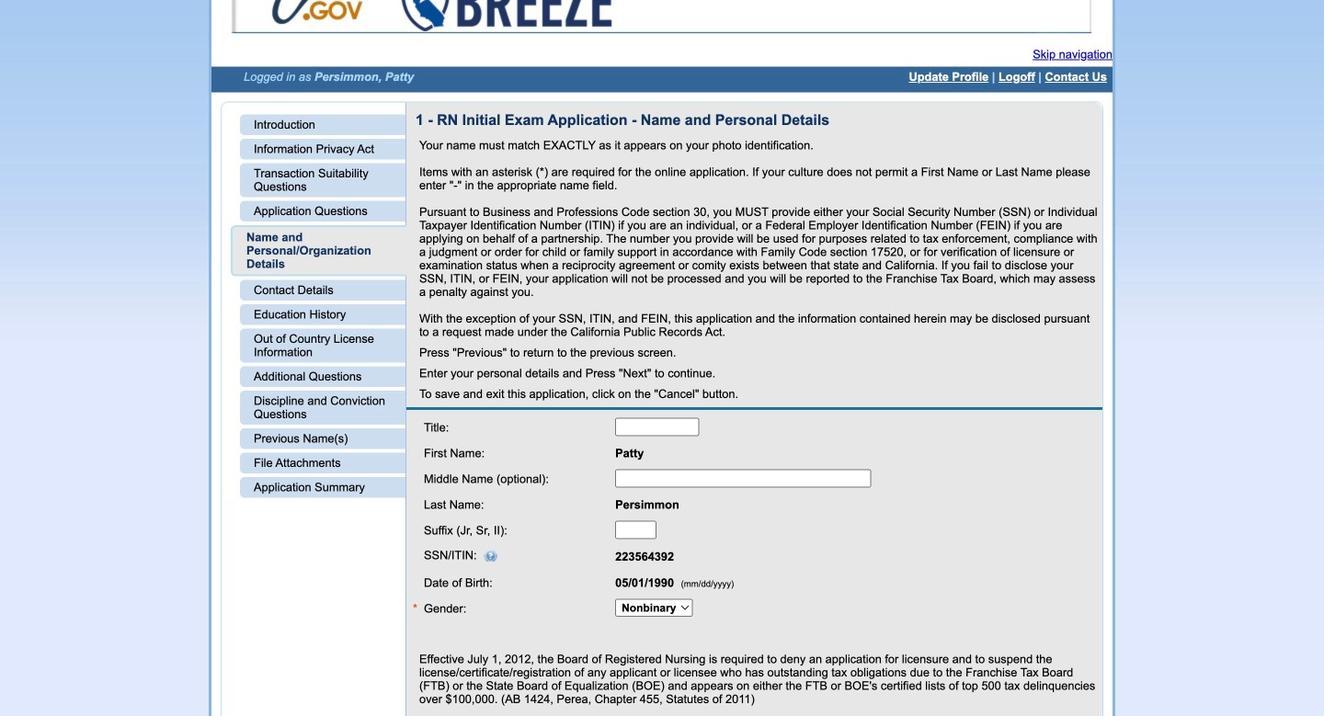 Task type: locate. For each thing, give the bounding box(es) containing it.
None text field
[[616, 469, 872, 488], [616, 521, 657, 539], [616, 469, 872, 488], [616, 521, 657, 539]]

None text field
[[616, 418, 700, 436]]

ca.gov image
[[271, 0, 365, 29]]

<small>disclosure of your social security number or individual taxpayer identification number is mandatory. section 30 of the business and professions code and public law 94-455 (42 usca 405 (c)(2)(c)) authorize collection of your social security number or individual taxpayer identification number.  your social security number or individual taxpayer identification numberwill be used exclusively for tax enforcement purposes, for purposes of compliance with any judgment or order for family support in accordance with section 11350.6 of the welfare and institutions code, or for verification of licensure, certification or examination status by a licensing or examination entity which utilizes a national examination and where licensure is reciprocal with the requesting state. if you fail to disclose your social security number or individual taxpayer identification number, your application for initial or renewal of licensure/certification will not be processed. you will be reported to the franchise tax board, who may assess a $100 penalty against you.</small> image
[[477, 551, 498, 562]]



Task type: describe. For each thing, give the bounding box(es) containing it.
state of california breeze image
[[396, 0, 618, 31]]



Task type: vqa. For each thing, say whether or not it's contained in the screenshot.
  radio
no



